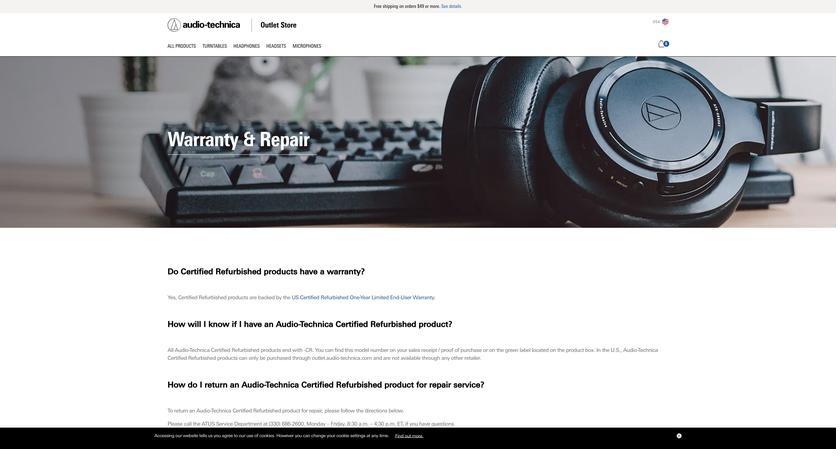 Task type: vqa. For each thing, say whether or not it's contained in the screenshot.
an to the right
yes



Task type: locate. For each thing, give the bounding box(es) containing it.
0
[[666, 42, 668, 46]]

are inside all audio-technica certified refurbished products end with -cr. you can find this model number on your sales receipt / proof of purchase or on the green label located on the product box. in the u.s., audio-technica certified refurbished products can only be purchased through outlet.audio-technica.com and are not available through any other retailer.
[[384, 356, 391, 362]]

2 vertical spatial can
[[303, 434, 310, 439]]

headsets
[[267, 43, 286, 49]]

0 horizontal spatial are
[[250, 295, 257, 301]]

cookie
[[337, 434, 349, 439]]

0 vertical spatial product
[[567, 348, 584, 354]]

how will i know if i have an audio-technica certified refurbished product?
[[168, 320, 453, 329]]

microphones link
[[293, 42, 322, 51]]

0 vertical spatial for
[[417, 381, 427, 390]]

1 vertical spatial your
[[327, 434, 336, 439]]

details.
[[450, 3, 463, 9]]

your
[[397, 348, 408, 354], [327, 434, 336, 439]]

0 vertical spatial have
[[300, 267, 318, 276]]

have left a
[[300, 267, 318, 276]]

i right do
[[200, 381, 202, 390]]

1 – from the left
[[327, 422, 330, 428]]

product?
[[419, 320, 453, 329]]

backed
[[258, 295, 275, 301]]

at
[[263, 422, 268, 428], [367, 434, 371, 439]]

please
[[325, 408, 340, 415]]

for left repair,
[[302, 408, 308, 415]]

find out more.
[[396, 434, 424, 439]]

or right $49
[[426, 3, 429, 9]]

1 horizontal spatial or
[[484, 348, 488, 354]]

how left do
[[168, 381, 186, 390]]

i for return
[[200, 381, 202, 390]]

use
[[247, 434, 254, 439]]

– left 4:30
[[370, 422, 373, 428]]

through down the receipt
[[422, 356, 441, 362]]

turntables link
[[203, 42, 234, 51]]

0 vertical spatial return
[[205, 381, 228, 390]]

refurbished
[[216, 267, 262, 276], [199, 295, 227, 301], [321, 295, 349, 301], [371, 320, 417, 329], [232, 348, 260, 354], [188, 356, 216, 362], [336, 381, 382, 390], [253, 408, 281, 415]]

1 horizontal spatial have
[[300, 267, 318, 276]]

retailer.
[[465, 356, 482, 362]]

on up not
[[390, 348, 396, 354]]

0 horizontal spatial –
[[327, 422, 330, 428]]

usa
[[654, 19, 661, 24]]

2 horizontal spatial an
[[265, 320, 274, 329]]

the left green
[[497, 348, 504, 354]]

do certified refurbished products have a warranty?
[[168, 267, 365, 276]]

have
[[300, 267, 318, 276], [244, 320, 262, 329], [420, 422, 431, 428]]

i right the know
[[239, 320, 242, 329]]

do
[[168, 267, 179, 276]]

1 horizontal spatial i
[[204, 320, 206, 329]]

follow
[[341, 408, 355, 415]]

can left 'only'
[[239, 356, 248, 362]]

only
[[249, 356, 259, 362]]

warranty
[[168, 128, 239, 152]]

of inside all audio-technica certified refurbished products end with -cr. you can find this model number on your sales receipt / proof of purchase or on the green label located on the product box. in the u.s., audio-technica certified refurbished products can only be purchased through outlet.audio-technica.com and are not available through any other retailer.
[[455, 348, 460, 354]]

or inside all audio-technica certified refurbished products end with -cr. you can find this model number on your sales receipt / proof of purchase or on the green label located on the product box. in the u.s., audio-technica certified refurbished products can only be purchased through outlet.audio-technica.com and are not available through any other retailer.
[[484, 348, 488, 354]]

1 horizontal spatial our
[[239, 434, 246, 439]]

return
[[205, 381, 228, 390], [174, 408, 188, 415]]

– left friday,
[[327, 422, 330, 428]]

return right to
[[174, 408, 188, 415]]

headphones link
[[234, 42, 267, 51]]

all audio-technica certified refurbished products end with -cr. you can find this model number on your sales receipt / proof of purchase or on the green label located on the product box. in the u.s., audio-technica certified refurbished products can only be purchased through outlet.audio-technica.com and are not available through any other retailer.
[[168, 348, 659, 362]]

at right settings
[[367, 434, 371, 439]]

you right us
[[214, 434, 221, 439]]

can left change
[[303, 434, 310, 439]]

store logo image
[[168, 18, 296, 32]]

1 vertical spatial for
[[302, 408, 308, 415]]

our
[[176, 434, 182, 439], [239, 434, 246, 439]]

product left box.
[[567, 348, 584, 354]]

a
[[320, 267, 325, 276]]

2 vertical spatial an
[[190, 408, 195, 415]]

service
[[216, 422, 233, 428]]

any
[[442, 356, 450, 362], [372, 434, 379, 439]]

technica
[[301, 320, 334, 329], [190, 348, 210, 354], [639, 348, 659, 354], [266, 381, 299, 390], [212, 408, 231, 415]]

your left cookie
[[327, 434, 336, 439]]

0 vertical spatial an
[[265, 320, 274, 329]]

you
[[410, 422, 418, 428], [214, 434, 221, 439], [295, 434, 302, 439]]

our left website
[[176, 434, 182, 439]]

audio- down will
[[175, 348, 190, 354]]

out
[[405, 434, 411, 439]]

cookies.
[[260, 434, 276, 439]]

0 horizontal spatial our
[[176, 434, 182, 439]]

1 horizontal spatial any
[[442, 356, 450, 362]]

0 vertical spatial of
[[455, 348, 460, 354]]

1 horizontal spatial can
[[303, 434, 310, 439]]

any down proof
[[442, 356, 450, 362]]

0 horizontal spatial or
[[426, 3, 429, 9]]

1 horizontal spatial your
[[397, 348, 408, 354]]

return right do
[[205, 381, 228, 390]]

can up the outlet.audio-
[[325, 348, 334, 354]]

0 vertical spatial can
[[325, 348, 334, 354]]

1 all from the top
[[168, 43, 175, 49]]

0 horizontal spatial at
[[263, 422, 268, 428]]

call
[[184, 422, 192, 428]]

more.
[[430, 3, 441, 9], [413, 434, 424, 439]]

0 horizontal spatial for
[[302, 408, 308, 415]]

2 how from the top
[[168, 381, 186, 390]]

year
[[361, 295, 371, 301]]

0 vertical spatial how
[[168, 320, 186, 329]]

all
[[168, 43, 175, 49], [168, 348, 174, 354]]

basket image
[[658, 40, 666, 47]]

change
[[312, 434, 326, 439]]

products left 'only'
[[217, 356, 238, 362]]

1 vertical spatial at
[[367, 434, 371, 439]]

all for all products
[[168, 43, 175, 49]]

0 horizontal spatial you
[[214, 434, 221, 439]]

are left backed
[[250, 295, 257, 301]]

how do i return an audio-technica certified refurbished product for repair service?
[[168, 381, 485, 390]]

free shipping on orders $49 or more. see details.
[[374, 3, 463, 9]]

if
[[232, 320, 237, 329], [406, 422, 408, 428]]

1 vertical spatial of
[[255, 434, 258, 439]]

2 horizontal spatial have
[[420, 422, 431, 428]]

audio- up end in the bottom left of the page
[[276, 320, 301, 329]]

model
[[355, 348, 369, 354]]

directions
[[365, 408, 388, 415]]

1 vertical spatial an
[[230, 381, 240, 390]]

2 our from the left
[[239, 434, 246, 439]]

0 horizontal spatial your
[[327, 434, 336, 439]]

0 horizontal spatial i
[[200, 381, 202, 390]]

2 horizontal spatial can
[[325, 348, 334, 354]]

for
[[417, 381, 427, 390], [302, 408, 308, 415]]

1 horizontal spatial for
[[417, 381, 427, 390]]

have left questions.
[[420, 422, 431, 428]]

with
[[293, 348, 303, 354]]

do
[[188, 381, 198, 390]]

how
[[168, 320, 186, 329], [168, 381, 186, 390]]

more. left see
[[430, 3, 441, 9]]

1 horizontal spatial through
[[422, 356, 441, 362]]

products up purchased
[[261, 348, 281, 354]]

1 vertical spatial or
[[484, 348, 488, 354]]

u.s.,
[[611, 348, 623, 354]]

us
[[208, 434, 213, 439]]

1 horizontal spatial –
[[370, 422, 373, 428]]

the
[[283, 295, 291, 301], [497, 348, 504, 354], [558, 348, 565, 354], [603, 348, 610, 354], [356, 408, 364, 415], [193, 422, 200, 428]]

more. right out
[[413, 434, 424, 439]]

your up not
[[397, 348, 408, 354]]

product
[[567, 348, 584, 354], [385, 381, 414, 390], [283, 408, 300, 415]]

1 horizontal spatial an
[[230, 381, 240, 390]]

0 horizontal spatial through
[[293, 356, 311, 362]]

1 vertical spatial if
[[406, 422, 408, 428]]

2 all from the top
[[168, 348, 174, 354]]

1 vertical spatial are
[[384, 356, 391, 362]]

any left time.
[[372, 434, 379, 439]]

our right to
[[239, 434, 246, 439]]

if right the know
[[232, 320, 237, 329]]

$49
[[418, 3, 424, 9]]

1 vertical spatial product
[[385, 381, 414, 390]]

0 horizontal spatial return
[[174, 408, 188, 415]]

1 vertical spatial more.
[[413, 434, 424, 439]]

of right use
[[255, 434, 258, 439]]

2 vertical spatial product
[[283, 408, 300, 415]]

1 vertical spatial can
[[239, 356, 248, 362]]

if right "et,"
[[406, 422, 408, 428]]

0 vertical spatial any
[[442, 356, 450, 362]]

products
[[264, 267, 298, 276], [228, 295, 248, 301], [261, 348, 281, 354], [217, 356, 238, 362]]

how left will
[[168, 320, 186, 329]]

however
[[277, 434, 294, 439]]

1 horizontal spatial return
[[205, 381, 228, 390]]

1 horizontal spatial more.
[[430, 3, 441, 9]]

have down backed
[[244, 320, 262, 329]]

i right will
[[204, 320, 206, 329]]

the right by
[[283, 295, 291, 301]]

can
[[325, 348, 334, 354], [239, 356, 248, 362], [303, 434, 310, 439]]

0 horizontal spatial if
[[232, 320, 237, 329]]

will
[[188, 320, 201, 329]]

2 horizontal spatial product
[[567, 348, 584, 354]]

product up the below. on the bottom
[[385, 381, 414, 390]]

headphones
[[234, 43, 260, 49]]

available
[[401, 356, 421, 362]]

cr.
[[306, 348, 314, 354]]

0 vertical spatial your
[[397, 348, 408, 354]]

audio- down 'only'
[[242, 381, 266, 390]]

certified
[[181, 267, 213, 276], [178, 295, 198, 301], [300, 295, 320, 301], [336, 320, 368, 329], [211, 348, 230, 354], [168, 356, 187, 362], [302, 381, 334, 390], [233, 408, 252, 415]]

department
[[234, 422, 262, 428]]

user
[[401, 295, 412, 301]]

1 vertical spatial have
[[244, 320, 262, 329]]

p.m.
[[386, 422, 396, 428]]

you down 2600,
[[295, 434, 302, 439]]

&
[[243, 128, 255, 152]]

are
[[250, 295, 257, 301], [384, 356, 391, 362]]

0 vertical spatial all
[[168, 43, 175, 49]]

1 how from the top
[[168, 320, 186, 329]]

4:30
[[374, 422, 384, 428]]

0 horizontal spatial any
[[372, 434, 379, 439]]

product up '686-'
[[283, 408, 300, 415]]

through down -
[[293, 356, 311, 362]]

all inside all audio-technica certified refurbished products end with -cr. you can find this model number on your sales receipt / proof of purchase or on the green label located on the product box. in the u.s., audio-technica certified refurbished products can only be purchased through outlet.audio-technica.com and are not available through any other retailer.
[[168, 348, 174, 354]]

i for know
[[204, 320, 206, 329]]

0 vertical spatial or
[[426, 3, 429, 9]]

or right purchase
[[484, 348, 488, 354]]

technica up service at left
[[212, 408, 231, 415]]

you up find out more. link
[[410, 422, 418, 428]]

are left not
[[384, 356, 391, 362]]

for left repair
[[417, 381, 427, 390]]

settings
[[351, 434, 366, 439]]

at left (330)
[[263, 422, 268, 428]]

1 horizontal spatial of
[[455, 348, 460, 354]]

audio- right u.s.,
[[624, 348, 639, 354]]

products left backed
[[228, 295, 248, 301]]

on right located
[[551, 348, 556, 354]]

yes, certified refurbished products are backed by the us certified refurbished one-year limited end-user warranty.
[[168, 295, 436, 301]]

1 vertical spatial all
[[168, 348, 174, 354]]

of up other
[[455, 348, 460, 354]]

1 vertical spatial how
[[168, 381, 186, 390]]

1 horizontal spatial are
[[384, 356, 391, 362]]



Task type: describe. For each thing, give the bounding box(es) containing it.
microphones
[[293, 43, 322, 49]]

orders
[[405, 3, 417, 9]]

please
[[168, 422, 183, 428]]

8:30
[[348, 422, 358, 428]]

time.
[[380, 434, 389, 439]]

2 horizontal spatial you
[[410, 422, 418, 428]]

monday
[[307, 422, 326, 428]]

headsets link
[[267, 42, 293, 51]]

see details. link
[[442, 3, 463, 9]]

1 horizontal spatial at
[[367, 434, 371, 439]]

0 vertical spatial at
[[263, 422, 268, 428]]

label
[[520, 348, 531, 354]]

the right the call
[[193, 422, 200, 428]]

1 horizontal spatial you
[[295, 434, 302, 439]]

atus
[[202, 422, 215, 428]]

find
[[335, 348, 344, 354]]

not
[[392, 356, 400, 362]]

end-
[[391, 295, 401, 301]]

repair
[[260, 128, 310, 152]]

in
[[597, 348, 601, 354]]

en_us image
[[663, 18, 669, 25]]

end
[[283, 348, 291, 354]]

shipping
[[383, 3, 399, 9]]

your inside all audio-technica certified refurbished products end with -cr. you can find this model number on your sales receipt / proof of purchase or on the green label located on the product box. in the u.s., audio-technica certified refurbished products can only be purchased through outlet.audio-technica.com and are not available through any other retailer.
[[397, 348, 408, 354]]

all products
[[168, 43, 196, 49]]

0 horizontal spatial more.
[[413, 434, 424, 439]]

box.
[[586, 348, 596, 354]]

on left green
[[490, 348, 496, 354]]

outlet.audio-
[[312, 356, 341, 362]]

2 vertical spatial have
[[420, 422, 431, 428]]

service?
[[454, 381, 485, 390]]

products up by
[[264, 267, 298, 276]]

warranty?
[[327, 267, 365, 276]]

2600,
[[292, 422, 305, 428]]

2 horizontal spatial i
[[239, 320, 242, 329]]

sales
[[409, 348, 420, 354]]

technica right u.s.,
[[639, 348, 659, 354]]

located
[[532, 348, 549, 354]]

free
[[374, 3, 382, 9]]

0 vertical spatial if
[[232, 320, 237, 329]]

proof
[[442, 348, 454, 354]]

receipt
[[422, 348, 437, 354]]

0 vertical spatial more.
[[430, 3, 441, 9]]

turntables
[[203, 43, 227, 49]]

purchase
[[461, 348, 482, 354]]

1 horizontal spatial product
[[385, 381, 414, 390]]

a.m.
[[359, 422, 369, 428]]

the right follow at the left
[[356, 408, 364, 415]]

product inside all audio-technica certified refurbished products end with -cr. you can find this model number on your sales receipt / proof of purchase or on the green label located on the product box. in the u.s., audio-technica certified refurbished products can only be purchased through outlet.audio-technica.com and are not available through any other retailer.
[[567, 348, 584, 354]]

1 vertical spatial any
[[372, 434, 379, 439]]

and
[[374, 356, 382, 362]]

0 horizontal spatial can
[[239, 356, 248, 362]]

on left orders
[[400, 3, 404, 9]]

us certified refurbished one-year limited end-user warranty. link
[[292, 295, 436, 301]]

us
[[292, 295, 299, 301]]

questions.
[[432, 422, 456, 428]]

how for how do i return an audio-technica certified refurbished product for repair service?
[[168, 381, 186, 390]]

one-
[[350, 295, 361, 301]]

(330)
[[269, 422, 281, 428]]

be
[[260, 356, 266, 362]]

0 vertical spatial are
[[250, 295, 257, 301]]

to
[[168, 408, 173, 415]]

below.
[[389, 408, 404, 415]]

to
[[234, 434, 238, 439]]

686-
[[282, 422, 292, 428]]

repair
[[430, 381, 452, 390]]

find
[[396, 434, 404, 439]]

accessing our website tells us you agree to our use of cookies. however you can change your cookie settings at any time.
[[155, 434, 391, 439]]

the right 'in'
[[603, 348, 610, 354]]

how for how will i know if i have an audio-technica certified refurbished product?
[[168, 320, 186, 329]]

purchased
[[267, 356, 291, 362]]

2 through from the left
[[422, 356, 441, 362]]

accessing
[[155, 434, 174, 439]]

/
[[439, 348, 440, 354]]

green
[[506, 348, 519, 354]]

2 – from the left
[[370, 422, 373, 428]]

please call the atus service department at (330) 686-2600, monday – friday, 8:30 a.m. – 4:30 p.m. et, if you have questions.
[[168, 422, 456, 428]]

know
[[209, 320, 230, 329]]

website
[[183, 434, 198, 439]]

0 horizontal spatial an
[[190, 408, 195, 415]]

0 horizontal spatial of
[[255, 434, 258, 439]]

technica down will
[[190, 348, 210, 354]]

1 vertical spatial return
[[174, 408, 188, 415]]

1 through from the left
[[293, 356, 311, 362]]

to return an audio-technica certified refurbished product for repair, please follow the directions below.
[[168, 408, 404, 415]]

technica up to return an audio-technica certified refurbished product for repair, please follow the directions below.
[[266, 381, 299, 390]]

warranty.
[[413, 295, 436, 301]]

technica up you
[[301, 320, 334, 329]]

you
[[315, 348, 324, 354]]

cross image
[[678, 435, 681, 438]]

products
[[176, 43, 196, 49]]

1 horizontal spatial if
[[406, 422, 408, 428]]

agree
[[222, 434, 233, 439]]

this
[[345, 348, 353, 354]]

limited
[[372, 295, 389, 301]]

other
[[452, 356, 464, 362]]

all for all audio-technica certified refurbished products end with -cr. you can find this model number on your sales receipt / proof of purchase or on the green label located on the product box. in the u.s., audio-technica certified refurbished products can only be purchased through outlet.audio-technica.com and are not available through any other retailer.
[[168, 348, 174, 354]]

all products link
[[168, 42, 203, 51]]

et,
[[398, 422, 404, 428]]

0 horizontal spatial have
[[244, 320, 262, 329]]

tells
[[199, 434, 207, 439]]

audio- up atus
[[197, 408, 212, 415]]

0 horizontal spatial product
[[283, 408, 300, 415]]

repair,
[[309, 408, 324, 415]]

1 our from the left
[[176, 434, 182, 439]]

the right located
[[558, 348, 565, 354]]

any inside all audio-technica certified refurbished products end with -cr. you can find this model number on your sales receipt / proof of purchase or on the green label located on the product box. in the u.s., audio-technica certified refurbished products can only be purchased through outlet.audio-technica.com and are not available through any other retailer.
[[442, 356, 450, 362]]

yes,
[[168, 295, 177, 301]]



